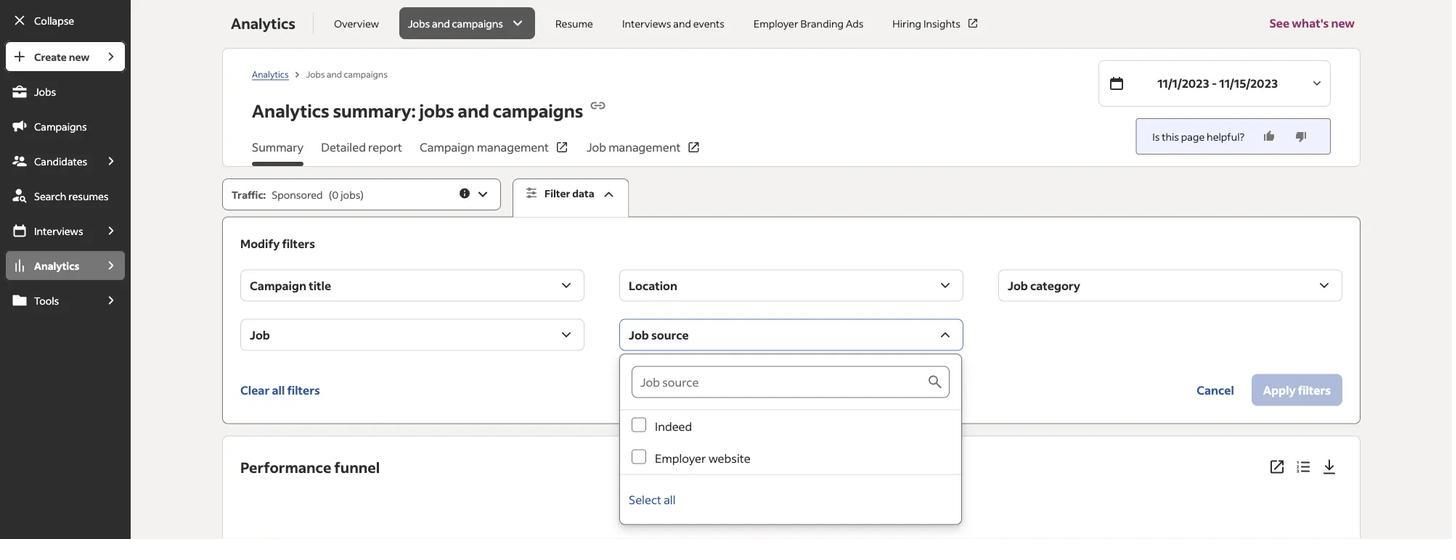 Task type: locate. For each thing, give the bounding box(es) containing it.
cancel button
[[1186, 375, 1246, 407]]

employer inside employer branding ads link
[[754, 17, 799, 30]]

campaign left title
[[250, 278, 307, 293]]

1 horizontal spatial jobs
[[420, 100, 454, 122]]

1 vertical spatial campaign
[[250, 278, 307, 293]]

jobs and campaigns
[[408, 17, 503, 30], [306, 68, 388, 79]]

analytics link
[[252, 68, 289, 80], [4, 250, 96, 282]]

all for clear
[[272, 383, 285, 398]]

source
[[652, 328, 689, 343]]

create new
[[34, 50, 90, 63]]

1 horizontal spatial employer
[[754, 17, 799, 30]]

0 vertical spatial filters
[[282, 236, 315, 251]]

0 horizontal spatial interviews
[[34, 224, 83, 238]]

jobs right 0
[[341, 188, 361, 201]]

filters right clear at the bottom left
[[287, 383, 320, 398]]

collapse button
[[4, 4, 127, 36]]

1 horizontal spatial analytics link
[[252, 68, 289, 80]]

2 vertical spatial jobs
[[34, 85, 56, 98]]

management
[[477, 140, 549, 155], [609, 140, 681, 155]]

apply completion rate image
[[1028, 492, 1186, 540]]

filters
[[282, 236, 315, 251], [287, 383, 320, 398]]

campaign title
[[250, 278, 331, 293]]

1 horizontal spatial jobs and campaigns
[[408, 17, 503, 30]]

clear all filters button
[[241, 375, 320, 407]]

jobs up campaign management
[[420, 100, 454, 122]]

create new link
[[4, 41, 96, 73]]

1 management from the left
[[477, 140, 549, 155]]

analytics
[[231, 14, 296, 33], [252, 68, 289, 79], [252, 100, 330, 122], [34, 259, 79, 272]]

candidates link
[[4, 145, 96, 177]]

job down show shareable url image
[[587, 140, 607, 155]]

1 vertical spatial jobs and campaigns
[[306, 68, 388, 79]]

search resumes link
[[4, 180, 127, 212]]

category
[[1031, 278, 1081, 293]]

0 horizontal spatial jobs
[[341, 188, 361, 201]]

employer left branding
[[754, 17, 799, 30]]

job inside "dropdown button"
[[629, 328, 649, 343]]

job left source
[[629, 328, 649, 343]]

0 vertical spatial campaigns
[[452, 17, 503, 30]]

job source
[[629, 328, 689, 343]]

management for campaign management
[[477, 140, 549, 155]]

select all
[[629, 493, 676, 508]]

indeed
[[655, 419, 693, 434]]

campaign inside popup button
[[250, 278, 307, 293]]

2 vertical spatial campaigns
[[493, 100, 584, 122]]

campaign management link
[[420, 139, 570, 166]]

table view image
[[1295, 459, 1313, 476]]

job category button
[[999, 270, 1343, 302]]

0 horizontal spatial analytics link
[[4, 250, 96, 282]]

1 vertical spatial employer
[[655, 451, 706, 466]]

campaign down analytics summary: jobs and campaigns
[[420, 140, 475, 155]]

1 horizontal spatial new
[[1332, 16, 1356, 31]]

candidates
[[34, 155, 87, 168]]

this filters data based on the type of traffic a job received, not the sponsored status of the job itself. some jobs may receive both sponsored and organic traffic. combined view shows all traffic. image
[[458, 187, 472, 200]]

traffic:
[[232, 188, 266, 201]]

1 vertical spatial filters
[[287, 383, 320, 398]]

interviews left events
[[623, 17, 672, 30]]

tools
[[34, 294, 59, 307]]

interviews down the search resumes link in the left of the page
[[34, 224, 83, 238]]

0 vertical spatial jobs and campaigns
[[408, 17, 503, 30]]

employer branding ads
[[754, 17, 864, 30]]

campaigns
[[452, 17, 503, 30], [344, 68, 388, 79], [493, 100, 584, 122]]

0 horizontal spatial jobs and campaigns
[[306, 68, 388, 79]]

job left category
[[1008, 278, 1029, 293]]

campaign
[[420, 140, 475, 155], [250, 278, 307, 293]]

campaign title button
[[241, 270, 585, 302]]

select
[[629, 493, 662, 508]]

job source list box
[[620, 355, 962, 525]]

11/1/2023 - 11/15/2023
[[1158, 76, 1279, 91]]

campaigns
[[34, 120, 87, 133]]

location
[[629, 278, 678, 293]]

job
[[587, 140, 607, 155], [1008, 278, 1029, 293], [250, 328, 270, 343], [629, 328, 649, 343]]

1 horizontal spatial all
[[664, 493, 676, 508]]

0 vertical spatial jobs
[[420, 100, 454, 122]]

impressions image
[[241, 492, 398, 540]]

new right create
[[69, 50, 90, 63]]

all
[[272, 383, 285, 398], [664, 493, 676, 508]]

0 vertical spatial jobs
[[408, 17, 430, 30]]

performance
[[241, 458, 332, 477]]

0 vertical spatial campaign
[[420, 140, 475, 155]]

branding
[[801, 17, 844, 30]]

summary link
[[252, 139, 304, 166]]

resumes
[[68, 190, 109, 203]]

search
[[34, 190, 66, 203]]

title
[[309, 278, 331, 293]]

1 horizontal spatial jobs
[[306, 68, 325, 79]]

see what's new
[[1270, 16, 1356, 31]]

is this page helpful?
[[1153, 130, 1245, 143]]

campaigns link
[[4, 110, 127, 142]]

analytics summary: jobs and campaigns
[[252, 100, 584, 122]]

campaign for campaign management
[[420, 140, 475, 155]]

2 horizontal spatial jobs
[[408, 17, 430, 30]]

11/1/2023
[[1158, 76, 1210, 91]]

1 vertical spatial interviews
[[34, 224, 83, 238]]

this page is helpful image
[[1263, 129, 1277, 144]]

create
[[34, 50, 67, 63]]

and
[[432, 17, 450, 30], [674, 17, 692, 30], [327, 68, 342, 79], [458, 100, 490, 122]]

1 horizontal spatial interviews
[[623, 17, 672, 30]]

hiring
[[893, 17, 922, 30]]

jobs
[[420, 100, 454, 122], [341, 188, 361, 201]]

menu bar
[[0, 41, 131, 540]]

new right what's
[[1332, 16, 1356, 31]]

jobs
[[408, 17, 430, 30], [306, 68, 325, 79], [34, 85, 56, 98]]

summary:
[[333, 100, 416, 122]]

0 horizontal spatial management
[[477, 140, 549, 155]]

interviews inside menu bar
[[34, 224, 83, 238]]

)
[[361, 188, 364, 201]]

interviews
[[623, 17, 672, 30], [34, 224, 83, 238]]

filter
[[545, 187, 571, 200]]

clicks image
[[556, 492, 713, 540]]

jobs and campaigns inside jobs and campaigns button
[[408, 17, 503, 30]]

0 horizontal spatial employer
[[655, 451, 706, 466]]

job up clear at the bottom left
[[250, 328, 270, 343]]

0 vertical spatial all
[[272, 383, 285, 398]]

all right clear at the bottom left
[[272, 383, 285, 398]]

interviews and events
[[623, 17, 725, 30]]

filter data
[[545, 187, 595, 200]]

detailed report
[[321, 140, 403, 155]]

cancel
[[1197, 383, 1235, 398]]

2 management from the left
[[609, 140, 681, 155]]

filters right modify
[[282, 236, 315, 251]]

0 horizontal spatial campaign
[[250, 278, 307, 293]]

management for job management
[[609, 140, 681, 155]]

0 vertical spatial employer
[[754, 17, 799, 30]]

campaigns inside jobs and campaigns button
[[452, 17, 503, 30]]

new
[[1332, 16, 1356, 31], [69, 50, 90, 63]]

job for job management
[[587, 140, 607, 155]]

0 horizontal spatial all
[[272, 383, 285, 398]]

employer for employer branding ads
[[754, 17, 799, 30]]

all inside select all button
[[664, 493, 676, 508]]

1 vertical spatial new
[[69, 50, 90, 63]]

menu bar containing create new
[[0, 41, 131, 540]]

all right 'select'
[[664, 493, 676, 508]]

employer inside employer website option
[[655, 451, 706, 466]]

1 horizontal spatial campaign
[[420, 140, 475, 155]]

0 horizontal spatial jobs
[[34, 85, 56, 98]]

employer
[[754, 17, 799, 30], [655, 451, 706, 466]]

job management link
[[587, 139, 701, 166]]

0 vertical spatial analytics link
[[252, 68, 289, 80]]

all inside clear all filters button
[[272, 383, 285, 398]]

1 horizontal spatial management
[[609, 140, 681, 155]]

filter data button
[[513, 179, 630, 218]]

employer down indeed
[[655, 451, 706, 466]]

1 vertical spatial all
[[664, 493, 676, 508]]

website
[[709, 451, 751, 466]]

0 vertical spatial interviews
[[623, 17, 672, 30]]

0 vertical spatial new
[[1332, 16, 1356, 31]]

0 horizontal spatial new
[[69, 50, 90, 63]]

campaign inside "link"
[[420, 140, 475, 155]]

clear
[[241, 383, 270, 398]]

select all button
[[629, 484, 676, 516]]

management inside "link"
[[477, 140, 549, 155]]



Task type: describe. For each thing, give the bounding box(es) containing it.
detailed
[[321, 140, 366, 155]]

job management
[[587, 140, 681, 155]]

clear all filters
[[241, 383, 320, 398]]

detailed report link
[[321, 139, 403, 166]]

filters inside button
[[287, 383, 320, 398]]

view detailed report image
[[1269, 459, 1287, 476]]

job for job source
[[629, 328, 649, 343]]

overview link
[[325, 7, 388, 39]]

employer website
[[655, 451, 751, 466]]

show shareable url image
[[590, 97, 607, 114]]

sponsored
[[272, 188, 323, 201]]

see what's new button
[[1270, 0, 1356, 48]]

search resumes
[[34, 190, 109, 203]]

employer branding ads link
[[745, 7, 873, 39]]

is
[[1153, 130, 1161, 143]]

data
[[573, 187, 595, 200]]

modify
[[241, 236, 280, 251]]

new inside see what's new button
[[1332, 16, 1356, 31]]

1 vertical spatial jobs
[[341, 188, 361, 201]]

interviews link
[[4, 215, 96, 247]]

summary
[[252, 140, 304, 155]]

job button
[[241, 319, 585, 351]]

see
[[1270, 16, 1290, 31]]

export as csv image
[[1322, 459, 1339, 476]]

resume
[[556, 17, 593, 30]]

report
[[368, 140, 403, 155]]

interviews for interviews
[[34, 224, 83, 238]]

resume link
[[547, 7, 602, 39]]

indeed option
[[620, 411, 962, 443]]

(
[[329, 188, 332, 201]]

interviews and events link
[[614, 7, 734, 39]]

jobs inside button
[[408, 17, 430, 30]]

campaign management
[[420, 140, 549, 155]]

campaign for campaign title
[[250, 278, 307, 293]]

hiring insights
[[893, 17, 961, 30]]

new inside the create new link
[[69, 50, 90, 63]]

page
[[1182, 130, 1205, 143]]

tools link
[[4, 285, 96, 317]]

employer website option
[[620, 443, 962, 475]]

overview
[[334, 17, 379, 30]]

location button
[[620, 270, 964, 302]]

employer for employer website
[[655, 451, 706, 466]]

and inside button
[[432, 17, 450, 30]]

insights
[[924, 17, 961, 30]]

job for job category
[[1008, 278, 1029, 293]]

performance funnel
[[241, 458, 380, 477]]

interviews for interviews and events
[[623, 17, 672, 30]]

funnel
[[334, 458, 380, 477]]

modify filters
[[241, 236, 315, 251]]

jobs link
[[4, 76, 127, 108]]

all for select
[[664, 493, 676, 508]]

this
[[1163, 130, 1180, 143]]

helpful?
[[1208, 130, 1245, 143]]

-
[[1212, 76, 1218, 91]]

job source button
[[620, 319, 964, 351]]

Job source field
[[632, 367, 927, 399]]

what's
[[1293, 16, 1330, 31]]

1 vertical spatial analytics link
[[4, 250, 96, 282]]

hiring insights link
[[884, 7, 989, 39]]

job category
[[1008, 278, 1081, 293]]

0
[[332, 188, 339, 201]]

job for job
[[250, 328, 270, 343]]

collapse
[[34, 14, 74, 27]]

click through rate image
[[398, 492, 556, 540]]

11/15/2023
[[1220, 76, 1279, 91]]

1 vertical spatial campaigns
[[344, 68, 388, 79]]

apply start rate image
[[713, 492, 871, 540]]

this page is not helpful image
[[1295, 129, 1309, 144]]

traffic: sponsored ( 0 jobs )
[[232, 188, 364, 201]]

apply starts image
[[871, 492, 1028, 540]]

1 vertical spatial jobs
[[306, 68, 325, 79]]

jobs and campaigns button
[[400, 7, 535, 39]]

applies image
[[1186, 492, 1343, 540]]

ads
[[846, 17, 864, 30]]

events
[[694, 17, 725, 30]]



Task type: vqa. For each thing, say whether or not it's contained in the screenshot.
over
no



